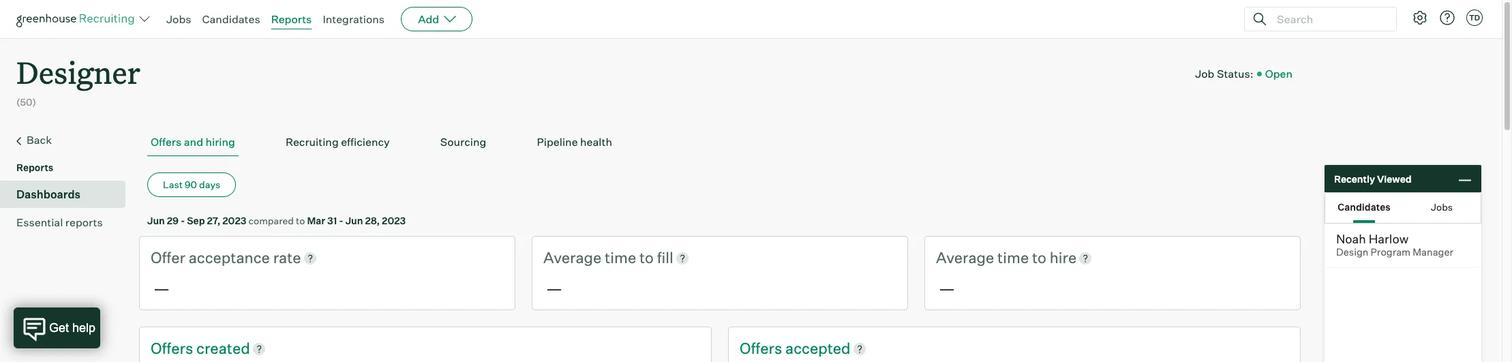 Task type: describe. For each thing, give the bounding box(es) containing it.
0 horizontal spatial candidates
[[202, 12, 260, 26]]

efficiency
[[341, 135, 390, 149]]

1 — from the left
[[153, 278, 170, 299]]

offer
[[151, 248, 185, 267]]

recruiting efficiency button
[[282, 128, 393, 156]]

recently
[[1334, 173, 1375, 184]]

pipeline health button
[[533, 128, 616, 156]]

offer acceptance
[[151, 248, 273, 267]]

integrations link
[[323, 12, 385, 26]]

(50)
[[16, 96, 36, 108]]

average time to for hire
[[936, 248, 1050, 267]]

manager
[[1413, 246, 1454, 258]]

1 - from the left
[[181, 215, 185, 226]]

rate
[[273, 248, 301, 267]]

configure image
[[1412, 10, 1428, 26]]

2 jun from the left
[[345, 215, 363, 226]]

td button
[[1467, 10, 1483, 26]]

status:
[[1217, 67, 1254, 80]]

essential
[[16, 216, 63, 229]]

offers for accepted
[[740, 339, 786, 357]]

acceptance
[[189, 248, 270, 267]]

1 jun from the left
[[147, 215, 165, 226]]

days
[[199, 179, 220, 190]]

recently viewed
[[1334, 173, 1412, 184]]

— for fill
[[546, 278, 563, 299]]

job status:
[[1195, 67, 1254, 80]]

health
[[580, 135, 612, 149]]

compared
[[249, 215, 294, 226]]

hiring
[[206, 135, 235, 149]]

created
[[196, 339, 250, 357]]

harlow
[[1369, 231, 1409, 246]]

offers for created
[[151, 339, 196, 357]]

created link
[[196, 338, 250, 359]]

pipeline
[[537, 135, 578, 149]]

design
[[1336, 246, 1369, 258]]

to for fill
[[640, 248, 654, 267]]

time for hire
[[998, 248, 1029, 267]]

offers and hiring button
[[147, 128, 239, 156]]

job
[[1195, 67, 1215, 80]]

sourcing
[[440, 135, 486, 149]]

sourcing button
[[437, 128, 490, 156]]

recruiting
[[286, 135, 339, 149]]

last 90 days
[[163, 179, 220, 190]]

mar
[[307, 215, 325, 226]]

designer (50)
[[16, 52, 141, 108]]

fill
[[657, 248, 673, 267]]

2 - from the left
[[339, 215, 343, 226]]

and
[[184, 135, 203, 149]]



Task type: locate. For each thing, give the bounding box(es) containing it.
essential reports
[[16, 216, 103, 229]]

reports down back
[[16, 162, 53, 173]]

to left hire
[[1032, 248, 1047, 267]]

jun left 28,
[[345, 215, 363, 226]]

reports
[[271, 12, 312, 26], [16, 162, 53, 173]]

last
[[163, 179, 183, 190]]

1 offers link from the left
[[151, 338, 196, 359]]

td button
[[1464, 7, 1486, 29]]

candidates link
[[202, 12, 260, 26]]

to left fill
[[640, 248, 654, 267]]

candidates
[[202, 12, 260, 26], [1338, 201, 1391, 212]]

back
[[27, 133, 52, 147]]

average time to for fill
[[543, 248, 657, 267]]

0 horizontal spatial 2023
[[222, 215, 246, 226]]

open
[[1265, 67, 1293, 80]]

td
[[1469, 13, 1480, 23]]

jobs link
[[166, 12, 191, 26]]

jobs
[[166, 12, 191, 26]]

0 horizontal spatial to
[[296, 215, 305, 226]]

designer link
[[16, 38, 141, 95]]

to for hire
[[1032, 248, 1047, 267]]

0 horizontal spatial time
[[605, 248, 636, 267]]

1 horizontal spatial to
[[640, 248, 654, 267]]

accepted
[[786, 339, 851, 357]]

- right 31
[[339, 215, 343, 226]]

average
[[543, 248, 602, 267], [936, 248, 994, 267]]

reports
[[65, 216, 103, 229]]

tab list
[[147, 128, 1293, 156]]

sep
[[187, 215, 205, 226]]

add
[[418, 12, 439, 26]]

2023
[[222, 215, 246, 226], [382, 215, 406, 226]]

hire
[[1050, 248, 1077, 267]]

offers link for accepted
[[740, 338, 786, 359]]

1 average from the left
[[543, 248, 602, 267]]

0 horizontal spatial -
[[181, 215, 185, 226]]

1 horizontal spatial candidates
[[1338, 201, 1391, 212]]

1 horizontal spatial average
[[936, 248, 994, 267]]

integrations
[[323, 12, 385, 26]]

-
[[181, 215, 185, 226], [339, 215, 343, 226]]

- right "29"
[[181, 215, 185, 226]]

time left hire
[[998, 248, 1029, 267]]

back link
[[16, 132, 120, 149]]

1 horizontal spatial time
[[998, 248, 1029, 267]]

1 vertical spatial reports
[[16, 162, 53, 173]]

2 offers link from the left
[[740, 338, 786, 359]]

1 horizontal spatial offers link
[[740, 338, 786, 359]]

0 horizontal spatial average
[[543, 248, 602, 267]]

to
[[296, 215, 305, 226], [640, 248, 654, 267], [1032, 248, 1047, 267]]

dashboards
[[16, 188, 81, 201]]

viewed
[[1377, 173, 1412, 184]]

offers link for created
[[151, 338, 196, 359]]

2 horizontal spatial —
[[939, 278, 955, 299]]

time left fill
[[605, 248, 636, 267]]

candidates down the recently viewed
[[1338, 201, 1391, 212]]

offers
[[151, 135, 182, 149], [151, 339, 196, 357], [740, 339, 786, 357]]

to left mar
[[296, 215, 305, 226]]

0 horizontal spatial —
[[153, 278, 170, 299]]

recruiting efficiency
[[286, 135, 390, 149]]

designer
[[16, 52, 141, 92]]

2023 right 28,
[[382, 215, 406, 226]]

average for hire
[[936, 248, 994, 267]]

0 horizontal spatial average time to
[[543, 248, 657, 267]]

jun 29 - sep 27, 2023 compared to mar 31 - jun 28, 2023
[[147, 215, 406, 226]]

offers inside button
[[151, 135, 182, 149]]

noah
[[1336, 231, 1366, 246]]

—
[[153, 278, 170, 299], [546, 278, 563, 299], [939, 278, 955, 299]]

greenhouse recruiting image
[[16, 11, 139, 27]]

reports right candidates link
[[271, 12, 312, 26]]

2 2023 from the left
[[382, 215, 406, 226]]

time for fill
[[605, 248, 636, 267]]

1 horizontal spatial —
[[546, 278, 563, 299]]

29
[[167, 215, 179, 226]]

tab list containing offers and hiring
[[147, 128, 1293, 156]]

2 time from the left
[[998, 248, 1029, 267]]

jun
[[147, 215, 165, 226], [345, 215, 363, 226]]

0 horizontal spatial offers link
[[151, 338, 196, 359]]

— for hire
[[939, 278, 955, 299]]

1 time from the left
[[605, 248, 636, 267]]

27,
[[207, 215, 220, 226]]

jun left "29"
[[147, 215, 165, 226]]

2 — from the left
[[546, 278, 563, 299]]

accepted link
[[786, 338, 851, 359]]

noah harlow design program manager
[[1336, 231, 1454, 258]]

0 vertical spatial reports
[[271, 12, 312, 26]]

add button
[[401, 7, 473, 31]]

candidates right jobs
[[202, 12, 260, 26]]

2 horizontal spatial to
[[1032, 248, 1047, 267]]

0 vertical spatial candidates
[[202, 12, 260, 26]]

reports link
[[271, 12, 312, 26]]

1 horizontal spatial average time to
[[936, 248, 1050, 267]]

2 average time to from the left
[[936, 248, 1050, 267]]

offers and hiring
[[151, 135, 235, 149]]

pipeline health
[[537, 135, 612, 149]]

1 horizontal spatial jun
[[345, 215, 363, 226]]

1 horizontal spatial reports
[[271, 12, 312, 26]]

last 90 days button
[[147, 173, 236, 197]]

3 — from the left
[[939, 278, 955, 299]]

1 horizontal spatial -
[[339, 215, 343, 226]]

0 horizontal spatial reports
[[16, 162, 53, 173]]

1 vertical spatial candidates
[[1338, 201, 1391, 212]]

dashboards link
[[16, 186, 120, 203]]

Search text field
[[1274, 9, 1384, 29]]

average for fill
[[543, 248, 602, 267]]

average time to
[[543, 248, 657, 267], [936, 248, 1050, 267]]

program
[[1371, 246, 1411, 258]]

1 2023 from the left
[[222, 215, 246, 226]]

28,
[[365, 215, 380, 226]]

1 horizontal spatial 2023
[[382, 215, 406, 226]]

1 average time to from the left
[[543, 248, 657, 267]]

31
[[327, 215, 337, 226]]

2 average from the left
[[936, 248, 994, 267]]

90
[[185, 179, 197, 190]]

offers link
[[151, 338, 196, 359], [740, 338, 786, 359]]

essential reports link
[[16, 214, 120, 231]]

0 horizontal spatial jun
[[147, 215, 165, 226]]

2023 right 27, at the bottom of the page
[[222, 215, 246, 226]]

time
[[605, 248, 636, 267], [998, 248, 1029, 267]]



Task type: vqa. For each thing, say whether or not it's contained in the screenshot.
"search" text box on the top of page
yes



